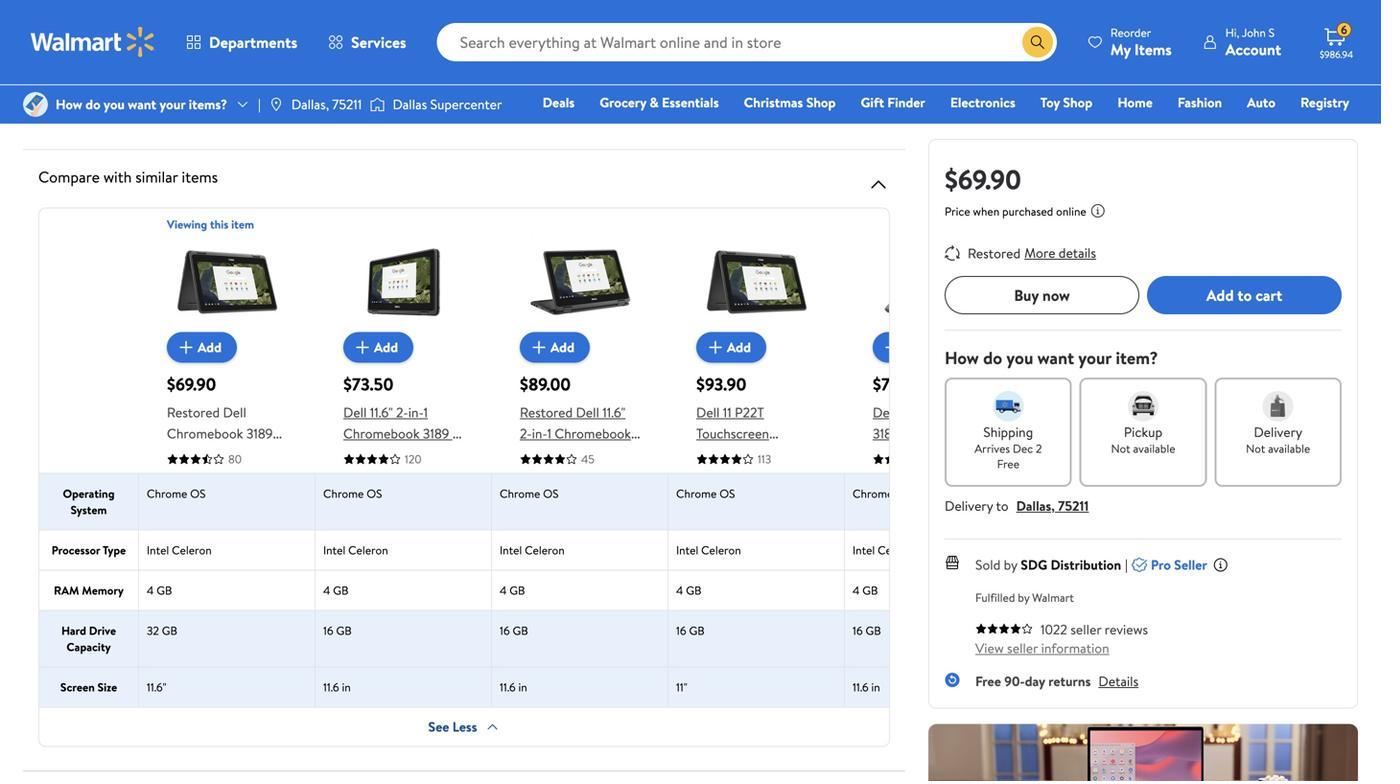 Task type: describe. For each thing, give the bounding box(es) containing it.
add for $89.00
[[551, 338, 575, 357]]

celeron inside the $73.50 dell 11.6" 2-in-1 chromebook 3189 - celeron n3060 - 4 gb ram - 16 gb emmc (grade b used))
[[343, 446, 390, 464]]

processor type row header
[[39, 531, 139, 570]]

dell for $93.90
[[696, 403, 720, 422]]

electronics link
[[942, 92, 1024, 113]]

seller
[[1174, 556, 1207, 575]]

3189 inside '$69.90 restored dell chromebook 3189 intel celeron n3060 x2 2.48ghz 4gb 32gb 11.6", black (refurbished)'
[[246, 424, 273, 443]]

chrome os for fifth chrome os cell from the right
[[147, 486, 206, 502]]

this
[[210, 216, 229, 233]]

1 16 gb cell from the left
[[316, 612, 492, 667]]

compare with similar items image
[[867, 173, 890, 196]]

$73.50
[[343, 373, 394, 397]]

fashion
[[1178, 93, 1222, 112]]

size
[[97, 680, 117, 696]]

dell inside '$69.90 restored dell chromebook 3189 intel celeron n3060 x2 2.48ghz 4gb 32gb 11.6", black (refurbished)'
[[223, 403, 246, 422]]

operating inside row header
[[63, 486, 115, 502]]

2- inside the $73.50 dell 11.6" 2-in-1 chromebook 3189 - celeron n3060 - 4 gb ram - 16 gb emmc (grade b used))
[[396, 403, 408, 422]]

online
[[1056, 203, 1087, 220]]

- inside $93.90 dell 11 p22t touchscreen chromebook intel processor 4gb memory 16gb ssd webcam wi-fi - renewed
[[784, 509, 789, 528]]

32 gb cell
[[139, 612, 316, 667]]

our
[[86, 106, 105, 125]]

we
[[61, 86, 80, 105]]

delivery to dallas, 75211
[[945, 497, 1089, 516]]

gb for third 4 gb cell
[[510, 583, 525, 599]]

gb for first 4 gb cell from the right
[[863, 583, 878, 599]]

3.9843 stars out of 5, based on 1022 seller reviews element
[[976, 624, 1033, 635]]

information.
[[283, 86, 356, 105]]

auto link
[[1239, 92, 1284, 113]]

&
[[650, 93, 659, 112]]

your for item?
[[1078, 346, 1112, 370]]

fi
[[770, 509, 780, 528]]

gb for 2nd 16 gb cell from left
[[513, 623, 528, 639]]

1 11.6 from the left
[[323, 680, 339, 696]]

1 inside the $73.50 dell 11.6" 2-in-1 chromebook 3189 - celeron n3060 - 4 gb ram - 16 gb emmc (grade b used))
[[424, 403, 428, 422]]

legal information image
[[1090, 203, 1106, 219]]

4 intel celeron cell from the left
[[669, 531, 845, 570]]

4 16 gb cell from the left
[[845, 612, 1022, 667]]

2.48ghz,
[[935, 467, 990, 485]]

x2 inside '$69.90 restored dell chromebook 3189 intel celeron n3060 x2 2.48ghz 4gb 32gb 11.6", black (refurbished)'
[[167, 467, 182, 485]]

chromebook inside '$69.90 restored dell chromebook 3189 intel celeron n3060 x2 2.48ghz 4gb 32gb 11.6", black (refurbished)'
[[167, 424, 243, 443]]

row containing ram memory
[[39, 570, 1381, 611]]

 image for how do you want your items?
[[23, 92, 48, 117]]

pickup
[[1124, 423, 1163, 442]]

your for items?
[[160, 95, 185, 114]]

0 horizontal spatial |
[[258, 95, 261, 114]]

my
[[1111, 39, 1131, 60]]

1022 seller reviews
[[1041, 621, 1148, 639]]

add to cart image for $93.90
[[704, 336, 727, 359]]

16 for 1st 16 gb cell from left
[[323, 623, 333, 639]]

by for sold
[[1004, 556, 1018, 575]]

dell 11 p22t touchscreen chromebook intel processor 4gb memory 16gb ssd webcam wi-fi - renewed image
[[707, 233, 807, 332]]

how do you want your items?
[[56, 95, 227, 114]]

$69.90 group
[[167, 233, 288, 528]]

processor type
[[51, 542, 126, 559]]

$71.00
[[873, 373, 921, 397]]

arrives
[[975, 441, 1010, 457]]

4 for 2nd 4 gb cell from the right
[[676, 583, 683, 599]]

2 x from the left
[[137, 36, 144, 55]]

in for third 11.6 in cell from right
[[342, 680, 351, 696]]

restored for $69.90
[[167, 403, 220, 422]]

16 for 1st 16 gb cell from right
[[853, 623, 863, 639]]

product
[[234, 86, 280, 105]]

buy now button
[[945, 276, 1140, 315]]

n3060 inside '$89.00 restored dell 11.6" 2-in-1 chromebook 3189 - celeron n3060 - 4 gb ram - 16 gb emmc (refurbished)'
[[520, 467, 561, 485]]

1 16 gb from the left
[[323, 623, 352, 639]]

p22t
[[735, 403, 764, 422]]

one debit link
[[1194, 119, 1276, 140]]

fashion link
[[1169, 92, 1231, 113]]

not for delivery
[[1246, 441, 1266, 457]]

distribution
[[1051, 556, 1121, 575]]

3 11.6 in cell from the left
[[845, 668, 1022, 707]]

1022
[[1041, 621, 1068, 639]]

row containing screen size
[[39, 667, 1381, 707]]

5 chrome os cell from the left
[[845, 474, 1022, 530]]

4 inside the $73.50 dell 11.6" 2-in-1 chromebook 3189 - celeron n3060 - 4 gb ram - 16 gb emmc (grade b used))
[[446, 446, 454, 464]]

11.96"
[[104, 36, 134, 55]]

finder
[[888, 93, 926, 112]]

n3060 inside '$69.90 restored dell chromebook 3189 intel celeron n3060 x2 2.48ghz 4gb 32gb 11.6", black (refurbished)'
[[246, 446, 287, 464]]

star
[[105, 53, 129, 71]]

80
[[228, 451, 242, 468]]

returns
[[1049, 672, 1091, 691]]

operating system row header
[[39, 474, 139, 530]]

free inside the shipping arrives dec 2 free
[[997, 456, 1020, 472]]

row containing $69.90
[[39, 216, 1381, 549]]

grocery & essentials link
[[591, 92, 728, 113]]

16 for 2nd 16 gb cell from right
[[676, 623, 686, 639]]

dell 11.6" 2-in-1 chromebook 3189 - celeron n3060 - 4 gb ram - 16 gb emmc (grade b used)) image
[[354, 233, 454, 332]]

items
[[1135, 39, 1172, 60]]

item?
[[1116, 346, 1158, 370]]

restored dell 11.6" 2-in-1 chromebook 3189 - celeron n3060 - 4 gb ram - 16 gb emmc (refurbished) image
[[530, 233, 630, 332]]

chromebook inside $93.90 dell 11 p22t touchscreen chromebook intel processor 4gb memory 16gb ssd webcam wi-fi - renewed
[[696, 446, 773, 464]]

reviews
[[1105, 621, 1148, 639]]

see less
[[428, 718, 477, 737]]

information
[[1041, 639, 1110, 658]]

16 for 2nd 16 gb cell from left
[[500, 623, 510, 639]]

celeron inside '$69.90 restored dell chromebook 3189 intel celeron n3060 x2 2.48ghz 4gb 32gb 11.6", black (refurbished)'
[[196, 446, 243, 464]]

11.6" cell
[[139, 668, 316, 707]]

16gb inside $93.90 dell 11 p22t touchscreen chromebook intel processor 4gb memory 16gb ssd webcam wi-fi - renewed
[[748, 488, 778, 506]]

we
[[752, 86, 768, 105]]

similar
[[136, 166, 178, 188]]

chrome for fifth chrome os cell from the right
[[147, 486, 187, 502]]

os inside chrome os operating system 0.82" x 11.96" x 8.18" (hxwxd); 3.2lbs energy star compliant, gold epeat
[[112, 19, 130, 38]]

$986.94
[[1320, 48, 1353, 61]]

3 4 gb cell from the left
[[492, 571, 669, 611]]

$89.00 group
[[520, 233, 641, 528]]

intent image for delivery image
[[1263, 391, 1294, 422]]

11
[[723, 403, 732, 422]]

used))
[[343, 509, 382, 528]]

home link
[[1109, 92, 1162, 113]]

emmc inside the $73.50 dell 11.6" 2-in-1 chromebook 3189 - celeron n3060 - 4 gb ram - 16 gb emmc (grade b used))
[[343, 488, 383, 506]]

hi, john s account
[[1226, 24, 1282, 60]]

(hxwxd);
[[176, 36, 232, 55]]

4 for second 4 gb cell from the left
[[323, 583, 330, 599]]

4gb inside $71.00 dell chromebook 3180 11.6" touch 4gb 16gb intel celeron n3060 x2 2.48ghz, black  (used)
[[967, 424, 993, 443]]

in- inside '$89.00 restored dell 11.6" 2-in-1 chromebook 3189 - celeron n3060 - 4 gb ram - 16 gb emmc (refurbished)'
[[532, 424, 547, 443]]

gb for 32 gb cell
[[162, 623, 177, 639]]

4gb inside $93.90 dell 11 p22t touchscreen chromebook intel processor 4gb memory 16gb ssd webcam wi-fi - renewed
[[757, 467, 783, 485]]

chrome inside chrome os operating system 0.82" x 11.96" x 8.18" (hxwxd); 3.2lbs energy star compliant, gold epeat
[[61, 19, 109, 38]]

$73.50 group
[[343, 233, 464, 528]]

5 intel celeron cell from the left
[[845, 531, 1022, 570]]

services button
[[313, 19, 422, 65]]

celeron inside '$89.00 restored dell 11.6" 2-in-1 chromebook 3189 - celeron n3060 - 4 gb ram - 16 gb emmc (refurbished)'
[[558, 446, 604, 464]]

2 intel celeron cell from the left
[[316, 531, 492, 570]]

sold by sdg distribution
[[976, 556, 1121, 575]]

gold
[[198, 53, 226, 71]]

4 chrome os cell from the left
[[669, 474, 845, 530]]

3 chrome os cell from the left
[[492, 474, 669, 530]]

2- inside '$89.00 restored dell 11.6" 2-in-1 chromebook 3189 - celeron n3060 - 4 gb ram - 16 gb emmc (refurbished)'
[[520, 424, 532, 443]]

3 intel celeron cell from the left
[[492, 531, 669, 570]]

dell for $73.50
[[343, 403, 367, 422]]

2 intel celeron from the left
[[323, 542, 388, 559]]

11.6",
[[203, 488, 227, 506]]

touch
[[929, 424, 964, 443]]

see inside we aim to show you accurate product information. manufacturers, suppliers and others provide what you see here, and we have not verified it. see our disclaimer
[[61, 106, 83, 125]]

4 16 gb from the left
[[853, 623, 881, 639]]

$89.00 restored dell 11.6" 2-in-1 chromebook 3189 - celeron n3060 - 4 gb ram - 16 gb emmc (refurbished)
[[520, 373, 635, 528]]

ram inside row header
[[54, 583, 79, 599]]

essentials
[[662, 93, 719, 112]]

gift
[[861, 93, 884, 112]]

16 inside the $73.50 dell 11.6" 2-in-1 chromebook 3189 - celeron n3060 - 4 gb ram - 16 gb emmc (grade b used))
[[406, 467, 418, 485]]

dec
[[1013, 441, 1033, 457]]

auto
[[1247, 93, 1276, 112]]

$69.90 for $69.90
[[945, 161, 1022, 198]]

4 for 5th 4 gb cell from right
[[147, 583, 154, 599]]

3 16 gb from the left
[[676, 623, 705, 639]]

shop for christmas shop
[[806, 93, 836, 112]]

processor inside row header
[[51, 542, 100, 559]]

chrome os for 1st chrome os cell from the right
[[853, 486, 915, 502]]

what
[[617, 86, 645, 105]]

row containing hard drive capacity
[[39, 611, 1381, 667]]

see our disclaimer button
[[61, 106, 167, 125]]

registry link
[[1292, 92, 1358, 113]]

screen size row header
[[39, 668, 139, 707]]

shop for toy shop
[[1063, 93, 1093, 112]]

reorder my items
[[1111, 24, 1172, 60]]

sold
[[976, 556, 1001, 575]]

deals
[[543, 93, 575, 112]]

1 horizontal spatial 75211
[[1058, 497, 1089, 516]]

john
[[1242, 24, 1266, 41]]

$93.90 dell 11 p22t touchscreen chromebook intel processor 4gb memory 16gb ssd webcam wi-fi - renewed
[[696, 373, 806, 549]]

3180
[[873, 424, 900, 443]]

toy shop
[[1041, 93, 1093, 112]]

accurate
[[180, 86, 230, 105]]

walmart+ link
[[1284, 119, 1358, 140]]

gb for 1st 16 gb cell from left
[[336, 623, 352, 639]]

cart
[[1256, 285, 1283, 306]]

11.6" inside the $73.50 dell 11.6" 2-in-1 chromebook 3189 - celeron n3060 - 4 gb ram - 16 gb emmc (grade b used))
[[370, 403, 393, 422]]

available for delivery
[[1268, 441, 1311, 457]]

2 horizontal spatial restored
[[968, 244, 1021, 263]]

want for item?
[[1038, 346, 1074, 370]]

$73.50 dell 11.6" 2-in-1 chromebook 3189 - celeron n3060 - 4 gb ram - 16 gb emmc (grade b used))
[[343, 373, 458, 528]]

here,
[[695, 86, 725, 105]]

2 11.6 in cell from the left
[[492, 668, 669, 707]]

add to cart image for $69.90
[[175, 336, 198, 359]]

2 16 gb cell from the left
[[492, 612, 669, 667]]

add to cart image for $71.00
[[881, 336, 904, 359]]

3 11.6 in from the left
[[853, 680, 880, 696]]

gb for 2nd 16 gb cell from right
[[689, 623, 705, 639]]

pro seller info image
[[1213, 558, 1229, 573]]

debit
[[1235, 120, 1267, 139]]

compliant,
[[132, 53, 195, 71]]

3 intel celeron from the left
[[500, 542, 565, 559]]

one
[[1203, 120, 1231, 139]]

memory inside $93.90 dell 11 p22t touchscreen chromebook intel processor 4gb memory 16gb ssd webcam wi-fi - renewed
[[696, 488, 745, 506]]

chrome for 2nd chrome os cell from right
[[676, 486, 717, 502]]

2 and from the left
[[728, 86, 749, 105]]

b
[[430, 488, 438, 506]]

details
[[1099, 672, 1139, 691]]

32gb
[[167, 488, 200, 506]]

black for $71.00
[[873, 488, 904, 506]]

3189 inside '$89.00 restored dell 11.6" 2-in-1 chromebook 3189 - celeron n3060 - 4 gb ram - 16 gb emmc (refurbished)'
[[520, 446, 546, 464]]

restored for $89.00
[[520, 403, 573, 422]]

add to cart button
[[1147, 276, 1342, 315]]

 image for dallas, 75211
[[268, 97, 284, 112]]



Task type: vqa. For each thing, say whether or not it's contained in the screenshot.
Bakery & Bread link
no



Task type: locate. For each thing, give the bounding box(es) containing it.
buy
[[1014, 285, 1039, 306]]

intel inside '$69.90 restored dell chromebook 3189 intel celeron n3060 x2 2.48ghz 4gb 32gb 11.6", black (refurbished)'
[[167, 446, 193, 464]]

grocery & essentials
[[600, 93, 719, 112]]

1 in from the left
[[342, 680, 351, 696]]

4 for first 4 gb cell from the right
[[853, 583, 860, 599]]

have
[[772, 86, 799, 105]]

1 vertical spatial how
[[945, 346, 979, 370]]

chrome for 1st chrome os cell from the right
[[853, 486, 893, 502]]

0 horizontal spatial in
[[342, 680, 351, 696]]

chromebook inside the $73.50 dell 11.6" 2-in-1 chromebook 3189 - celeron n3060 - 4 gb ram - 16 gb emmc (grade b used))
[[343, 424, 420, 443]]

do for how do you want your items?
[[86, 95, 100, 114]]

chrome
[[61, 19, 109, 38], [147, 486, 187, 502], [323, 486, 364, 502], [500, 486, 540, 502], [676, 486, 717, 502], [853, 486, 893, 502]]

add button
[[167, 332, 237, 363], [343, 332, 413, 363], [520, 332, 590, 363], [696, 332, 766, 363]]

2 11.6 from the left
[[500, 680, 516, 696]]

2 emmc from the left
[[565, 488, 604, 506]]

2- up 120
[[396, 403, 408, 422]]

1 4 gb from the left
[[147, 583, 172, 599]]

2
[[1036, 441, 1042, 457]]

provide
[[570, 86, 613, 105]]

ram up hard in the bottom of the page
[[54, 583, 79, 599]]

chrome os for 2nd chrome os cell from right
[[676, 486, 735, 502]]

1 row from the top
[[39, 216, 1381, 549]]

11.6 in cell
[[316, 668, 492, 707], [492, 668, 669, 707], [845, 668, 1022, 707]]

0 vertical spatial 75211
[[332, 95, 362, 114]]

black right 11.6",
[[231, 488, 262, 506]]

black for $69.90
[[231, 488, 262, 506]]

(refurbished) inside '$89.00 restored dell 11.6" 2-in-1 chromebook 3189 - celeron n3060 - 4 gb ram - 16 gb emmc (refurbished)'
[[520, 509, 599, 528]]

n3060 left 45
[[520, 467, 561, 485]]

dell left 11
[[696, 403, 720, 422]]

2 horizontal spatial ram
[[606, 467, 635, 485]]

0 horizontal spatial 11.6
[[323, 680, 339, 696]]

2 4 gb cell from the left
[[316, 571, 492, 611]]

0 horizontal spatial operating
[[63, 486, 115, 502]]

0 horizontal spatial x2
[[167, 467, 182, 485]]

operating up compliant,
[[133, 19, 193, 38]]

in- inside the $73.50 dell 11.6" 2-in-1 chromebook 3189 - celeron n3060 - 4 gb ram - 16 gb emmc (grade b used))
[[408, 403, 424, 422]]

and left others
[[505, 86, 526, 105]]

seller right 1022
[[1071, 621, 1102, 639]]

chrome left "(used)"
[[853, 486, 893, 502]]

available down "intent image for delivery"
[[1268, 441, 1311, 457]]

intel celeron
[[147, 542, 212, 559], [323, 542, 388, 559], [500, 542, 565, 559], [676, 542, 741, 559], [853, 542, 918, 559]]

emmc inside '$89.00 restored dell 11.6" 2-in-1 chromebook 3189 - celeron n3060 - 4 gb ram - 16 gb emmc (refurbished)'
[[565, 488, 604, 506]]

0 vertical spatial dallas,
[[291, 95, 329, 114]]

chrome up the webcam
[[676, 486, 717, 502]]

ram right 45
[[606, 467, 635, 485]]

1 not from the left
[[1111, 441, 1131, 457]]

delivery not available
[[1246, 423, 1311, 457]]

1 dell from the left
[[223, 403, 246, 422]]

add for $69.90
[[198, 338, 222, 357]]

do for how do you want your item?
[[983, 346, 1002, 370]]

more
[[1025, 244, 1056, 262]]

1 horizontal spatial system
[[196, 19, 238, 38]]

1 4 gb cell from the left
[[139, 571, 316, 611]]

2 x2 from the left
[[917, 467, 932, 485]]

1 horizontal spatial how
[[945, 346, 979, 370]]

5 4 gb cell from the left
[[845, 571, 1022, 611]]

not inside pickup not available
[[1111, 441, 1131, 457]]

1 vertical spatial system
[[71, 502, 107, 518]]

in for second 11.6 in cell from right
[[518, 680, 527, 696]]

chrome down 2.48ghz
[[147, 486, 187, 502]]

1 horizontal spatial black
[[873, 488, 904, 506]]

Walmart Site-Wide search field
[[437, 23, 1057, 61]]

system
[[196, 19, 238, 38], [71, 502, 107, 518]]

2 11.6 in from the left
[[500, 680, 527, 696]]

intel celeron cell down 45
[[492, 531, 669, 570]]

intel celeron cell
[[139, 531, 316, 570], [316, 531, 492, 570], [492, 531, 669, 570], [669, 531, 845, 570], [845, 531, 1022, 570]]

memory up the webcam
[[696, 488, 745, 506]]

to left cart
[[1238, 285, 1252, 306]]

chromebook up 45
[[555, 424, 631, 443]]

processor inside $93.90 dell 11 p22t touchscreen chromebook intel processor 4gb memory 16gb ssd webcam wi-fi - renewed
[[696, 467, 754, 485]]

0 horizontal spatial 2-
[[396, 403, 408, 422]]

how
[[56, 95, 82, 114], [945, 346, 979, 370]]

renewed
[[696, 530, 750, 549]]

16gb
[[873, 446, 903, 464], [748, 488, 778, 506]]

home
[[1118, 93, 1153, 112]]

1 (refurbished) from the left
[[167, 509, 246, 528]]

1 horizontal spatial your
[[1078, 346, 1112, 370]]

0 vertical spatial 2-
[[396, 403, 408, 422]]

11.6" inside 11.6" cell
[[147, 680, 166, 696]]

dell inside $93.90 dell 11 p22t touchscreen chromebook intel processor 4gb memory 16gb ssd webcam wi-fi - renewed
[[696, 403, 720, 422]]

0 horizontal spatial ram
[[54, 583, 79, 599]]

intel celeron cell down 'used))'
[[316, 531, 492, 570]]

$69.90 up when
[[945, 161, 1022, 198]]

5 chrome os from the left
[[853, 486, 915, 502]]

2 16 gb from the left
[[500, 623, 528, 639]]

2 in from the left
[[518, 680, 527, 696]]

energy
[[61, 53, 102, 71]]

1 horizontal spatial want
[[1038, 346, 1074, 370]]

n3060 up (grade
[[393, 446, 434, 464]]

1 x from the left
[[94, 36, 100, 55]]

delivery
[[1254, 423, 1303, 442], [945, 497, 993, 516]]

available down the intent image for pickup
[[1133, 441, 1176, 457]]

add for $73.50
[[374, 338, 398, 357]]

0 horizontal spatial and
[[505, 86, 526, 105]]

0 horizontal spatial 4gb
[[239, 467, 266, 485]]

16gb up wi-
[[748, 488, 778, 506]]

chrome for third chrome os cell from the left
[[500, 486, 540, 502]]

add up $89.00
[[551, 338, 575, 357]]

0 horizontal spatial not
[[1111, 441, 1131, 457]]

1 horizontal spatial in-
[[532, 424, 547, 443]]

4 chrome os from the left
[[676, 486, 735, 502]]

0 horizontal spatial system
[[71, 502, 107, 518]]

intel celeron cell down 11.6",
[[139, 531, 316, 570]]

pro
[[1151, 556, 1171, 575]]

add up $73.50 at left
[[374, 338, 398, 357]]

2 horizontal spatial to
[[1238, 285, 1252, 306]]

dell
[[223, 403, 246, 422], [343, 403, 367, 422], [576, 403, 599, 422], [696, 403, 720, 422], [873, 403, 896, 422]]

1 vertical spatial delivery
[[945, 497, 993, 516]]

1 x2 from the left
[[167, 467, 182, 485]]

2.48ghz
[[185, 467, 236, 485]]

2 available from the left
[[1268, 441, 1311, 457]]

1 and from the left
[[505, 86, 526, 105]]

0 vertical spatial 1
[[424, 403, 428, 422]]

2 4 gb from the left
[[323, 583, 349, 599]]

1 vertical spatial free
[[976, 672, 1001, 691]]

6 row from the top
[[39, 667, 1381, 707]]

1 horizontal spatial 2-
[[520, 424, 532, 443]]

 image
[[370, 95, 385, 114]]

chrome up energy
[[61, 19, 109, 38]]

intel inside $71.00 dell chromebook 3180 11.6" touch 4gb 16gb intel celeron n3060 x2 2.48ghz, black  (used)
[[906, 446, 932, 464]]

3 dell from the left
[[576, 403, 599, 422]]

dallas,
[[291, 95, 329, 114], [1016, 497, 1055, 516]]

(refurbished) down 11.6",
[[167, 509, 246, 528]]

to for add to cart
[[1238, 285, 1252, 306]]

0 vertical spatial by
[[1004, 556, 1018, 575]]

account
[[1226, 39, 1282, 60]]

when
[[973, 203, 1000, 220]]

4 intel celeron from the left
[[676, 542, 741, 559]]

4 4 gb from the left
[[676, 583, 702, 599]]

add inside $73.50 group
[[374, 338, 398, 357]]

8.18"
[[147, 36, 173, 55]]

services
[[351, 32, 406, 53]]

how left aim
[[56, 95, 82, 114]]

4gb right 2.48ghz
[[239, 467, 266, 485]]

1 vertical spatial 75211
[[1058, 497, 1089, 516]]

0 horizontal spatial to
[[107, 86, 120, 105]]

$69.90 for $69.90 restored dell chromebook 3189 intel celeron n3060 x2 2.48ghz 4gb 32gb 11.6", black (refurbished)
[[167, 373, 216, 397]]

available inside pickup not available
[[1133, 441, 1176, 457]]

chrome os right b
[[500, 486, 559, 502]]

add to cart image for $73.50
[[351, 336, 374, 359]]

delivery down the 2.48ghz,
[[945, 497, 993, 516]]

n3060 up "(used)"
[[873, 467, 914, 485]]

0 vertical spatial your
[[160, 95, 185, 114]]

delivery inside the delivery not available
[[1254, 423, 1303, 442]]

1 horizontal spatial in
[[518, 680, 527, 696]]

3 row from the top
[[39, 530, 1381, 570]]

0 horizontal spatial by
[[1004, 556, 1018, 575]]

1 horizontal spatial not
[[1246, 441, 1266, 457]]

0 horizontal spatial  image
[[23, 92, 48, 117]]

1 horizontal spatial 16gb
[[873, 446, 903, 464]]

1 horizontal spatial shop
[[1063, 93, 1093, 112]]

gb for second 4 gb cell from the left
[[333, 583, 349, 599]]

add down restored dell chromebook 3189 intel celeron n3060 x2 2.48ghz 4gb 32gb 11.6", black (refurbished) image
[[198, 338, 222, 357]]

intent image for shipping image
[[993, 391, 1024, 422]]

1 vertical spatial do
[[983, 346, 1002, 370]]

0 vertical spatial |
[[258, 95, 261, 114]]

 image left dallas, 75211
[[268, 97, 284, 112]]

add
[[1207, 285, 1234, 306], [198, 338, 222, 357], [374, 338, 398, 357], [551, 338, 575, 357], [727, 338, 751, 357]]

add to cart image down restored dell chromebook 3189 intel celeron n3060 x2 2.48ghz 4gb 32gb 11.6", black (refurbished) image
[[175, 336, 198, 359]]

1 11.6 in cell from the left
[[316, 668, 492, 707]]

your left the item?
[[1078, 346, 1112, 370]]

seller down 3.9843 stars out of 5, based on 1022 seller reviews element
[[1007, 639, 1038, 658]]

with
[[103, 166, 132, 188]]

dell inside '$89.00 restored dell 11.6" 2-in-1 chromebook 3189 - celeron n3060 - 4 gb ram - 16 gb emmc (refurbished)'
[[576, 403, 599, 422]]

s
[[1269, 24, 1275, 41]]

seller for view
[[1007, 639, 1038, 658]]

want down compliant,
[[128, 95, 156, 114]]

4gb up ssd
[[757, 467, 783, 485]]

day
[[1025, 672, 1045, 691]]

0 horizontal spatial 75211
[[332, 95, 362, 114]]

restored up 2.48ghz
[[167, 403, 220, 422]]

dallas, down 2
[[1016, 497, 1055, 516]]

how for how do you want your item?
[[945, 346, 979, 370]]

black inside $71.00 dell chromebook 3180 11.6" touch 4gb 16gb intel celeron n3060 x2 2.48ghz, black  (used)
[[873, 488, 904, 506]]

2 add button from the left
[[343, 332, 413, 363]]

4 for third 4 gb cell
[[500, 583, 507, 599]]

11.6" inside '$89.00 restored dell 11.6" 2-in-1 chromebook 3189 - celeron n3060 - 4 gb ram - 16 gb emmc (refurbished)'
[[603, 403, 626, 422]]

1 horizontal spatial see
[[428, 718, 449, 737]]

0 horizontal spatial emmc
[[343, 488, 383, 506]]

3 11.6 from the left
[[853, 680, 869, 696]]

os
[[112, 19, 130, 38], [190, 486, 206, 502], [367, 486, 382, 502], [543, 486, 559, 502], [720, 486, 735, 502], [896, 486, 912, 502]]

4 add to cart image from the left
[[881, 336, 904, 359]]

2 horizontal spatial 3189
[[520, 446, 546, 464]]

1 horizontal spatial delivery
[[1254, 423, 1303, 442]]

0 horizontal spatial memory
[[82, 583, 124, 599]]

1 horizontal spatial processor
[[696, 467, 754, 485]]

intel celeron cell down wi-
[[669, 531, 845, 570]]

add inside add to cart "button"
[[1207, 285, 1234, 306]]

n3060 inside $71.00 dell chromebook 3180 11.6" touch 4gb 16gb intel celeron n3060 x2 2.48ghz, black  (used)
[[873, 467, 914, 485]]

1 vertical spatial memory
[[82, 583, 124, 599]]

memory up the drive
[[82, 583, 124, 599]]

0 horizontal spatial 16gb
[[748, 488, 778, 506]]

add inside '$69.90' group
[[198, 338, 222, 357]]

dallas
[[393, 95, 427, 114]]

dell down $73.50 at left
[[343, 403, 367, 422]]

1 add button from the left
[[167, 332, 237, 363]]

0 vertical spatial how
[[56, 95, 82, 114]]

how for how do you want your items?
[[56, 95, 82, 114]]

chrome for fourth chrome os cell from the right
[[323, 486, 364, 502]]

system inside operating system
[[71, 502, 107, 518]]

75211 up distribution
[[1058, 497, 1089, 516]]

$93.90 group
[[696, 233, 817, 549]]

2- down $89.00
[[520, 424, 532, 443]]

1 add to cart image from the left
[[175, 336, 198, 359]]

see left less at bottom
[[428, 718, 449, 737]]

1 horizontal spatial memory
[[696, 488, 745, 506]]

5 4 gb from the left
[[853, 583, 878, 599]]

1 horizontal spatial 3189
[[423, 424, 449, 443]]

4 add button from the left
[[696, 332, 766, 363]]

0 vertical spatial in-
[[408, 403, 424, 422]]

2 vertical spatial to
[[996, 497, 1009, 516]]

1 horizontal spatial $69.90
[[945, 161, 1022, 198]]

chromebook inside $71.00 dell chromebook 3180 11.6" touch 4gb 16gb intel celeron n3060 x2 2.48ghz, black  (used)
[[900, 403, 976, 422]]

screen size
[[60, 680, 117, 696]]

gb for 5th 4 gb cell from right
[[157, 583, 172, 599]]

row containing processor type
[[39, 530, 1381, 570]]

1 horizontal spatial by
[[1018, 590, 1030, 606]]

to inside we aim to show you accurate product information. manufacturers, suppliers and others provide what you see here, and we have not verified it. see our disclaimer
[[107, 86, 120, 105]]

hard
[[61, 623, 86, 639]]

how up touch
[[945, 346, 979, 370]]

capacity
[[67, 639, 111, 656]]

in for first 11.6 in cell from right
[[871, 680, 880, 696]]

hard drive capacity row header
[[39, 612, 139, 667]]

1 vertical spatial processor
[[51, 542, 100, 559]]

chromebook up 120
[[343, 424, 420, 443]]

90-
[[1005, 672, 1025, 691]]

2 horizontal spatial in
[[871, 680, 880, 696]]

1 shop from the left
[[806, 93, 836, 112]]

dallas, right product
[[291, 95, 329, 114]]

11" cell
[[669, 668, 845, 707]]

restored dell chromebook 3189 intel celeron n3060 x2 2.48ghz 4gb 32gb 11.6", black (refurbished) image
[[177, 233, 277, 332]]

 image left we
[[23, 92, 48, 117]]

0 vertical spatial 16gb
[[873, 446, 903, 464]]

intent image for pickup image
[[1128, 391, 1159, 422]]

add inside the $89.00 group
[[551, 338, 575, 357]]

webcam
[[696, 509, 746, 528]]

3 add button from the left
[[520, 332, 590, 363]]

0 horizontal spatial 3189
[[246, 424, 273, 443]]

dell inside the $73.50 dell 11.6" 2-in-1 chromebook 3189 - celeron n3060 - 4 gb ram - 16 gb emmc (grade b used))
[[343, 403, 367, 422]]

16 gb
[[323, 623, 352, 639], [500, 623, 528, 639], [676, 623, 705, 639], [853, 623, 881, 639]]

| down epeat
[[258, 95, 261, 114]]

0 horizontal spatial 11.6 in
[[323, 680, 351, 696]]

sdg
[[1021, 556, 1048, 575]]

0 horizontal spatial (refurbished)
[[167, 509, 246, 528]]

1 intel celeron from the left
[[147, 542, 212, 559]]

0 horizontal spatial x
[[94, 36, 100, 55]]

1 horizontal spatial and
[[728, 86, 749, 105]]

seller for 1022
[[1071, 621, 1102, 639]]

1 vertical spatial your
[[1078, 346, 1112, 370]]

by right sold
[[1004, 556, 1018, 575]]

2 chrome os from the left
[[323, 486, 382, 502]]

2-
[[396, 403, 408, 422], [520, 424, 532, 443]]

by right fulfilled
[[1018, 590, 1030, 606]]

0 vertical spatial delivery
[[1254, 423, 1303, 442]]

free down the shipping
[[997, 456, 1020, 472]]

chromebook down touchscreen
[[696, 446, 773, 464]]

chromebook up touch
[[900, 403, 976, 422]]

to for delivery to dallas, 75211
[[996, 497, 1009, 516]]

processor left type
[[51, 542, 100, 559]]

4 gb cell
[[139, 571, 316, 611], [316, 571, 492, 611], [492, 571, 669, 611], [669, 571, 845, 611], [845, 571, 1022, 611]]

x left 8.18"
[[137, 36, 144, 55]]

1 vertical spatial want
[[1038, 346, 1074, 370]]

add button for $73.50
[[343, 332, 413, 363]]

christmas shop link
[[735, 92, 845, 113]]

$71.00 group
[[873, 233, 994, 506]]

1 chrome os cell from the left
[[139, 474, 316, 530]]

5 intel celeron from the left
[[853, 542, 918, 559]]

1 inside '$89.00 restored dell 11.6" 2-in-1 chromebook 3189 - celeron n3060 - 4 gb ram - 16 gb emmc (refurbished)'
[[547, 424, 552, 443]]

how do you want your item?
[[945, 346, 1158, 370]]

add button for $93.90
[[696, 332, 766, 363]]

1 horizontal spatial available
[[1268, 441, 1311, 457]]

2 horizontal spatial 11.6
[[853, 680, 869, 696]]

dell inside $71.00 dell chromebook 3180 11.6" touch 4gb 16gb intel celeron n3060 x2 2.48ghz, black  (used)
[[873, 403, 896, 422]]

system up processor type
[[71, 502, 107, 518]]

departments button
[[171, 19, 313, 65]]

walmart image
[[31, 27, 155, 58]]

1 horizontal spatial 11.6
[[500, 680, 516, 696]]

add button inside $73.50 group
[[343, 332, 413, 363]]

add to cart image up $93.90 on the right
[[704, 336, 727, 359]]

$69.90 restored dell chromebook 3189 intel celeron n3060 x2 2.48ghz 4gb 32gb 11.6", black (refurbished)
[[167, 373, 287, 528]]

available for pickup
[[1133, 441, 1176, 457]]

2 chrome os cell from the left
[[316, 474, 492, 530]]

0 vertical spatial $69.90
[[945, 161, 1022, 198]]

2 not from the left
[[1246, 441, 1266, 457]]

1 vertical spatial |
[[1125, 556, 1128, 575]]

chrome os for fourth chrome os cell from the right
[[323, 486, 382, 502]]

75211 left "dallas"
[[332, 95, 362, 114]]

add to cart image up $73.50 at left
[[351, 336, 374, 359]]

pro seller
[[1151, 556, 1207, 575]]

2 black from the left
[[873, 488, 904, 506]]

16gb inside $71.00 dell chromebook 3180 11.6" touch 4gb 16gb intel celeron n3060 x2 2.48ghz, black  (used)
[[873, 446, 903, 464]]

ram memory row header
[[39, 571, 139, 611]]

available inside the delivery not available
[[1268, 441, 1311, 457]]

in- up 120
[[408, 403, 424, 422]]

0 vertical spatial free
[[997, 456, 1020, 472]]

1 horizontal spatial restored
[[520, 403, 573, 422]]

system up 'gold'
[[196, 19, 238, 38]]

0 horizontal spatial your
[[160, 95, 185, 114]]

chrome os for third chrome os cell from the left
[[500, 486, 559, 502]]

restored
[[968, 244, 1021, 263], [167, 403, 220, 422], [520, 403, 573, 422]]

more details
[[1025, 244, 1096, 262]]

chrome os cell
[[139, 474, 316, 530], [316, 474, 492, 530], [492, 474, 669, 530], [669, 474, 845, 530], [845, 474, 1022, 530]]

16 inside '$89.00 restored dell 11.6" 2-in-1 chromebook 3189 - celeron n3060 - 4 gb ram - 16 gb emmc (refurbished)'
[[528, 488, 540, 506]]

reorder
[[1111, 24, 1151, 41]]

row header
[[39, 232, 139, 473]]

restored down when
[[968, 244, 1021, 263]]

row containing operating system
[[39, 473, 1381, 530]]

not for pickup
[[1111, 441, 1131, 457]]

1 available from the left
[[1133, 441, 1176, 457]]

0 horizontal spatial 1
[[424, 403, 428, 422]]

ram memory
[[54, 583, 124, 599]]

add to cart image
[[528, 336, 551, 359]]

add up $93.90 on the right
[[727, 338, 751, 357]]

screen
[[60, 680, 95, 696]]

1 vertical spatial see
[[428, 718, 449, 737]]

see less button
[[413, 712, 516, 743]]

1 black from the left
[[231, 488, 262, 506]]

want down now
[[1038, 346, 1074, 370]]

want for items?
[[128, 95, 156, 114]]

add to cart image
[[175, 336, 198, 359], [351, 336, 374, 359], [704, 336, 727, 359], [881, 336, 904, 359]]

3 add to cart image from the left
[[704, 336, 727, 359]]

black left "(used)"
[[873, 488, 904, 506]]

ram inside the $73.50 dell 11.6" 2-in-1 chromebook 3189 - celeron n3060 - 4 gb ram - 16 gb emmc (grade b used))
[[365, 467, 394, 485]]

1 horizontal spatial 4gb
[[757, 467, 783, 485]]

intel inside $93.90 dell 11 p22t touchscreen chromebook intel processor 4gb memory 16gb ssd webcam wi-fi - renewed
[[776, 446, 802, 464]]

0 horizontal spatial dallas,
[[291, 95, 329, 114]]

dell up 3180
[[873, 403, 896, 422]]

16gb down 3180
[[873, 446, 903, 464]]

chromebook up 80
[[167, 424, 243, 443]]

3 4 gb from the left
[[500, 583, 525, 599]]

emmc down 45
[[565, 488, 604, 506]]

add button inside the $89.00 group
[[520, 332, 590, 363]]

free left the 90-
[[976, 672, 1001, 691]]

dell for $71.00
[[873, 403, 896, 422]]

delivery down "intent image for delivery"
[[1254, 423, 1303, 442]]

restored down $89.00
[[520, 403, 573, 422]]

viewing
[[167, 216, 207, 233]]

touchscreen
[[696, 424, 769, 443]]

11"
[[676, 680, 688, 696]]

not down "intent image for delivery"
[[1246, 441, 1266, 457]]

intel celeron cell down "(used)"
[[845, 531, 1022, 570]]

3 in from the left
[[871, 680, 880, 696]]

chrome os
[[147, 486, 206, 502], [323, 486, 382, 502], [500, 486, 559, 502], [676, 486, 735, 502], [853, 486, 915, 502]]

1 intel celeron cell from the left
[[139, 531, 316, 570]]

1 chrome os from the left
[[147, 486, 206, 502]]

search icon image
[[1030, 35, 1045, 50]]

add button for $69.90
[[167, 332, 237, 363]]

items
[[182, 166, 218, 188]]

hi,
[[1226, 24, 1240, 41]]

1 11.6 in from the left
[[323, 680, 351, 696]]

chrome right b
[[500, 486, 540, 502]]

n3060 inside the $73.50 dell 11.6" 2-in-1 chromebook 3189 - celeron n3060 - 4 gb ram - 16 gb emmc (grade b used))
[[393, 446, 434, 464]]

0 vertical spatial operating
[[133, 19, 193, 38]]

1 emmc from the left
[[343, 488, 383, 506]]

x2 up 32gb
[[167, 467, 182, 485]]

black inside '$69.90 restored dell chromebook 3189 intel celeron n3060 x2 2.48ghz 4gb 32gb 11.6", black (refurbished)'
[[231, 488, 262, 506]]

| left 'pro'
[[1125, 556, 1128, 575]]

x right 0.82"
[[94, 36, 100, 55]]

and left we
[[728, 86, 749, 105]]

0 horizontal spatial how
[[56, 95, 82, 114]]

x2 inside $71.00 dell chromebook 3180 11.6" touch 4gb 16gb intel celeron n3060 x2 2.48ghz, black  (used)
[[917, 467, 932, 485]]

grocery
[[600, 93, 646, 112]]

add for $93.90
[[727, 338, 751, 357]]

your left items?
[[160, 95, 185, 114]]

to inside "button"
[[1238, 285, 1252, 306]]

 image
[[23, 92, 48, 117], [268, 97, 284, 112]]

x
[[94, 36, 100, 55], [137, 36, 144, 55]]

chrome os up the webcam
[[676, 486, 735, 502]]

add to cart image up '$71.00'
[[881, 336, 904, 359]]

120
[[405, 451, 422, 468]]

1 horizontal spatial operating
[[133, 19, 193, 38]]

0 vertical spatial memory
[[696, 488, 745, 506]]

3.2lbs
[[236, 36, 268, 55]]

restored inside '$69.90 restored dell chromebook 3189 intel celeron n3060 x2 2.48ghz 4gb 32gb 11.6", black (refurbished)'
[[167, 403, 220, 422]]

1 horizontal spatial 11.6 in
[[500, 680, 527, 696]]

christmas
[[744, 93, 803, 112]]

3 16 gb cell from the left
[[669, 612, 845, 667]]

departments
[[209, 32, 297, 53]]

$69.90 inside '$69.90 restored dell chromebook 3189 intel celeron n3060 x2 2.48ghz 4gb 32gb 11.6", black (refurbished)'
[[167, 373, 216, 397]]

memory inside row header
[[82, 583, 124, 599]]

see inside see less button
[[428, 718, 449, 737]]

to right aim
[[107, 86, 120, 105]]

add button inside $93.90 group
[[696, 332, 766, 363]]

4 4 gb cell from the left
[[669, 571, 845, 611]]

chrome os down 2.48ghz
[[147, 486, 206, 502]]

1 horizontal spatial seller
[[1071, 621, 1102, 639]]

chrome os up 'used))'
[[323, 486, 382, 502]]

in
[[342, 680, 351, 696], [518, 680, 527, 696], [871, 680, 880, 696]]

celeron inside $71.00 dell chromebook 3180 11.6" touch 4gb 16gb intel celeron n3060 x2 2.48ghz, black  (used)
[[935, 446, 982, 464]]

dallas, 75211
[[291, 95, 362, 114]]

4 inside '$89.00 restored dell 11.6" 2-in-1 chromebook 3189 - celeron n3060 - 4 gb ram - 16 gb emmc (refurbished)'
[[573, 467, 581, 485]]

1 horizontal spatial to
[[996, 497, 1009, 516]]

gb for 2nd 4 gb cell from the right
[[686, 583, 702, 599]]

christmas shop
[[744, 93, 836, 112]]

-
[[453, 424, 458, 443], [437, 446, 443, 464], [550, 446, 555, 464], [397, 467, 402, 485], [564, 467, 569, 485], [520, 488, 525, 506], [784, 509, 789, 528]]

suppliers
[[451, 86, 502, 105]]

1 horizontal spatial emmc
[[565, 488, 604, 506]]

2 row from the top
[[39, 473, 1381, 530]]

delivery for not
[[1254, 423, 1303, 442]]

delivery for to
[[945, 497, 993, 516]]

gb for 1st 16 gb cell from right
[[866, 623, 881, 639]]

add inside $93.90 group
[[727, 338, 751, 357]]

aim
[[83, 86, 104, 105]]

ram up (grade
[[365, 467, 394, 485]]

(refurbished) inside '$69.90 restored dell chromebook 3189 intel celeron n3060 x2 2.48ghz 4gb 32gb 11.6", black (refurbished)'
[[167, 509, 246, 528]]

add left cart
[[1207, 285, 1234, 306]]

operating up processor type
[[63, 486, 115, 502]]

2 shop from the left
[[1063, 93, 1093, 112]]

4gb inside '$69.90 restored dell chromebook 3189 intel celeron n3060 x2 2.48ghz 4gb 32gb 11.6", black (refurbished)'
[[239, 467, 266, 485]]

4
[[446, 446, 454, 464], [573, 467, 581, 485], [147, 583, 154, 599], [323, 583, 330, 599], [500, 583, 507, 599], [676, 583, 683, 599], [853, 583, 860, 599]]

by for fulfilled
[[1018, 590, 1030, 606]]

(refurbished) down 45
[[520, 509, 599, 528]]

0 horizontal spatial available
[[1133, 441, 1176, 457]]

4gb right touch
[[967, 424, 993, 443]]

to
[[107, 86, 120, 105], [1238, 285, 1252, 306], [996, 497, 1009, 516]]

16 gb cell
[[316, 612, 492, 667], [492, 612, 669, 667], [669, 612, 845, 667], [845, 612, 1022, 667]]

add button inside '$69.90' group
[[167, 332, 237, 363]]

ram inside '$89.00 restored dell 11.6" 2-in-1 chromebook 3189 - celeron n3060 - 4 gb ram - 16 gb emmc (refurbished)'
[[606, 467, 635, 485]]

chromebook inside '$89.00 restored dell 11.6" 2-in-1 chromebook 3189 - celeron n3060 - 4 gb ram - 16 gb emmc (refurbished)'
[[555, 424, 631, 443]]

0 horizontal spatial shop
[[806, 93, 836, 112]]

wi-
[[750, 509, 770, 528]]

price
[[945, 203, 970, 220]]

operating inside chrome os operating system 0.82" x 11.96" x 8.18" (hxwxd); 3.2lbs energy star compliant, gold epeat
[[133, 19, 193, 38]]

chrome os down 3180
[[853, 486, 915, 502]]

row
[[39, 216, 1381, 549], [39, 473, 1381, 530], [39, 530, 1381, 570], [39, 570, 1381, 611], [39, 611, 1381, 667], [39, 667, 1381, 707]]

2 (refurbished) from the left
[[520, 509, 599, 528]]

5 dell from the left
[[873, 403, 896, 422]]

0 horizontal spatial see
[[61, 106, 83, 125]]

less
[[453, 718, 477, 737]]

dell chromebook 3180 11.6" touch 4gb 16gb intel celeron n3060 x2 2.48ghz, black  (used) image
[[883, 233, 983, 332]]

restored inside '$89.00 restored dell 11.6" 2-in-1 chromebook 3189 - celeron n3060 - 4 gb ram - 16 gb emmc (refurbished)'
[[520, 403, 573, 422]]

in- down $89.00
[[532, 424, 547, 443]]

viewing this item
[[167, 216, 254, 233]]

2 add to cart image from the left
[[351, 336, 374, 359]]

1 horizontal spatial ram
[[365, 467, 394, 485]]

3 chrome os from the left
[[500, 486, 559, 502]]

shop right the have on the right of the page
[[806, 93, 836, 112]]

details button
[[1099, 672, 1139, 691]]

gift finder link
[[852, 92, 934, 113]]

see down we
[[61, 106, 83, 125]]

11.6" inside $71.00 dell chromebook 3180 11.6" touch 4gb 16gb intel celeron n3060 x2 2.48ghz, black  (used)
[[903, 424, 926, 443]]

1 horizontal spatial dallas,
[[1016, 497, 1055, 516]]

processor up the webcam
[[696, 467, 754, 485]]

1 vertical spatial in-
[[532, 424, 547, 443]]

gift finder
[[861, 93, 926, 112]]

Search search field
[[437, 23, 1057, 61]]

1 vertical spatial operating
[[63, 486, 115, 502]]

not inside the delivery not available
[[1246, 441, 1266, 457]]

5 row from the top
[[39, 611, 1381, 667]]

1 vertical spatial 2-
[[520, 424, 532, 443]]

add button for $89.00
[[520, 332, 590, 363]]

dell up 80
[[223, 403, 246, 422]]

4 dell from the left
[[696, 403, 720, 422]]

system inside chrome os operating system 0.82" x 11.96" x 8.18" (hxwxd); 3.2lbs energy star compliant, gold epeat
[[196, 19, 238, 38]]

0 horizontal spatial do
[[86, 95, 100, 114]]

processor
[[696, 467, 754, 485], [51, 542, 100, 559]]

celeron
[[196, 446, 243, 464], [343, 446, 390, 464], [558, 446, 604, 464], [935, 446, 982, 464], [172, 542, 212, 559], [348, 542, 388, 559], [525, 542, 565, 559], [701, 542, 741, 559], [878, 542, 918, 559]]

2 dell from the left
[[343, 403, 367, 422]]

buy now
[[1014, 285, 1070, 306]]

0 horizontal spatial restored
[[167, 403, 220, 422]]

4 row from the top
[[39, 570, 1381, 611]]

3189 inside the $73.50 dell 11.6" 2-in-1 chromebook 3189 - celeron n3060 - 4 gb ram - 16 gb emmc (grade b used))
[[423, 424, 449, 443]]

operating system
[[63, 486, 115, 518]]

2 horizontal spatial 11.6 in
[[853, 680, 880, 696]]

0 horizontal spatial in-
[[408, 403, 424, 422]]



